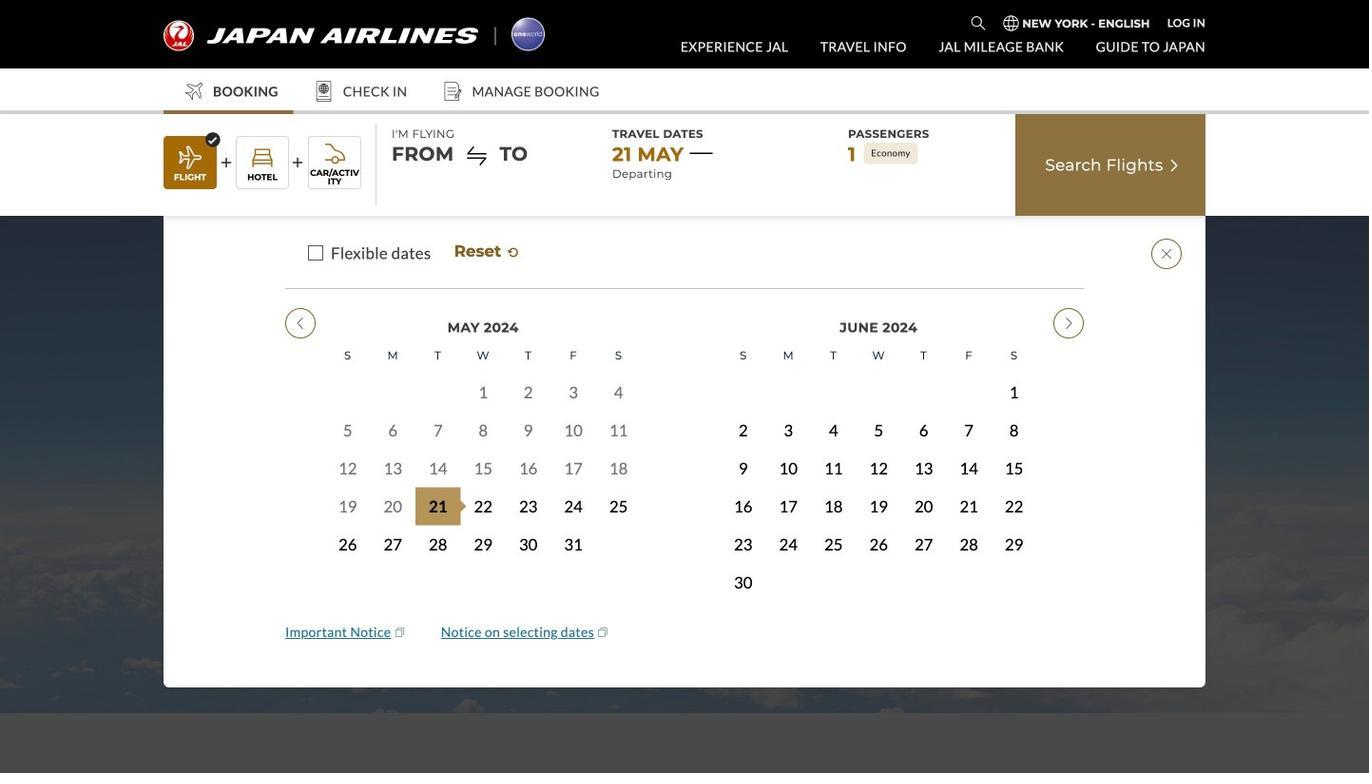 Task type: vqa. For each thing, say whether or not it's contained in the screenshot.
second the Wednesday element from right
yes



Task type: describe. For each thing, give the bounding box(es) containing it.
tuesday element for monday element related to wednesday element for first saturday element from the left
[[416, 337, 461, 373]]

sunday element for monday element related to wednesday element for first saturday element from the left
[[325, 337, 370, 373]]

monday element for wednesday element associated with second saturday element from left
[[766, 337, 811, 373]]

tuesday element for wednesday element associated with second saturday element from left monday element
[[811, 337, 856, 373]]

thursday element for wednesday element for first saturday element from the left
[[506, 337, 551, 373]]

one world image
[[512, 18, 545, 51]]

wednesday element for first saturday element from the left
[[461, 337, 506, 373]]

thursday element for wednesday element associated with second saturday element from left
[[901, 337, 947, 373]]

monday element for wednesday element for first saturday element from the left
[[370, 337, 416, 373]]



Task type: locate. For each thing, give the bounding box(es) containing it.
1 wednesday element from the left
[[461, 337, 506, 373]]

0 horizontal spatial friday element
[[551, 337, 596, 373]]

1 horizontal spatial wednesday element
[[856, 337, 901, 373]]

friday element for second saturday element from left
[[947, 337, 992, 373]]

1 saturday element from the left
[[596, 337, 641, 373]]

1 horizontal spatial saturday element
[[992, 337, 1037, 373]]

0 horizontal spatial wednesday element
[[461, 337, 506, 373]]

close image
[[1152, 239, 1182, 269]]

wednesday element
[[461, 337, 506, 373], [856, 337, 901, 373]]

0 horizontal spatial monday element
[[370, 337, 416, 373]]

2 thursday element from the left
[[901, 337, 947, 373]]

1 friday element from the left
[[551, 337, 596, 373]]

1 horizontal spatial monday element
[[766, 337, 811, 373]]

1 sunday element from the left
[[325, 337, 370, 373]]

0 horizontal spatial thursday element
[[506, 337, 551, 373]]

japan airlines image
[[164, 20, 478, 51]]

2 wednesday element from the left
[[856, 337, 901, 373]]

friday element for first saturday element from the left
[[551, 337, 596, 373]]

0 horizontal spatial sunday element
[[325, 337, 370, 373]]

0 horizontal spatial saturday element
[[596, 337, 641, 373]]

2 saturday element from the left
[[992, 337, 1037, 373]]

saturday element
[[596, 337, 641, 373], [992, 337, 1037, 373]]

thursday element
[[506, 337, 551, 373], [901, 337, 947, 373]]

1 horizontal spatial sunday element
[[721, 337, 766, 373]]

2 friday element from the left
[[947, 337, 992, 373]]

tuesday element
[[416, 337, 461, 373], [811, 337, 856, 373]]

1 horizontal spatial friday element
[[947, 337, 992, 373]]

sunday element
[[325, 337, 370, 373], [721, 337, 766, 373]]

1 thursday element from the left
[[506, 337, 551, 373]]

1 horizontal spatial thursday element
[[901, 337, 947, 373]]

sunday element for wednesday element associated with second saturday element from left monday element
[[721, 337, 766, 373]]

friday element
[[551, 337, 596, 373], [947, 337, 992, 373]]

1 monday element from the left
[[370, 337, 416, 373]]

monday element
[[370, 337, 416, 373], [766, 337, 811, 373]]

2 tuesday element from the left
[[811, 337, 856, 373]]

0 horizontal spatial tuesday element
[[416, 337, 461, 373]]

2 sunday element from the left
[[721, 337, 766, 373]]

1 horizontal spatial tuesday element
[[811, 337, 856, 373]]

wednesday element for second saturday element from left
[[856, 337, 901, 373]]

reset image
[[506, 245, 521, 260]]

2 monday element from the left
[[766, 337, 811, 373]]

1 tuesday element from the left
[[416, 337, 461, 373]]



